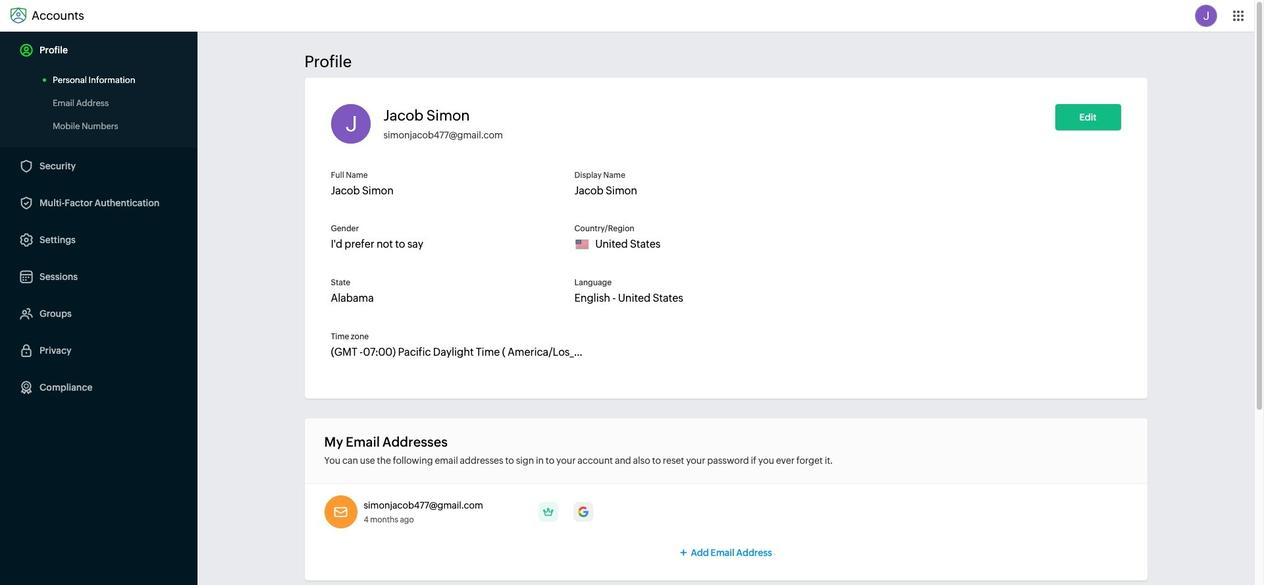 Task type: vqa. For each thing, say whether or not it's contained in the screenshot.
Primary icon
yes



Task type: locate. For each thing, give the bounding box(es) containing it.
primary image
[[539, 502, 559, 522]]



